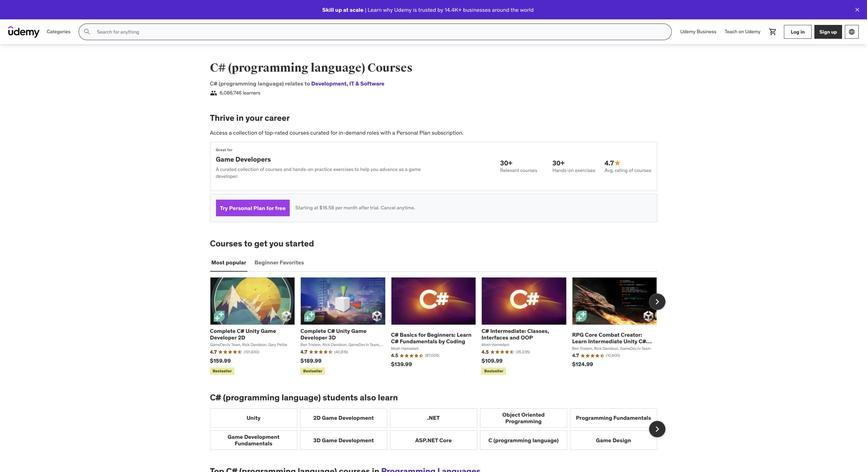 Task type: locate. For each thing, give the bounding box(es) containing it.
roles
[[367, 129, 379, 136]]

0 vertical spatial by
[[438, 6, 443, 13]]

courses up software
[[367, 61, 413, 75]]

1 vertical spatial fundamentals
[[614, 414, 651, 421]]

programming up game design
[[576, 414, 612, 421]]

development down also
[[339, 414, 374, 421]]

0 horizontal spatial 30+
[[500, 159, 512, 167]]

(programming up 6,086,746 learners
[[219, 80, 256, 87]]

1 vertical spatial 3d
[[313, 437, 321, 444]]

you right help on the left of the page
[[371, 166, 378, 172]]

teach
[[725, 28, 738, 35]]

1 horizontal spatial courses
[[367, 61, 413, 75]]

1 horizontal spatial and
[[510, 334, 520, 341]]

2 30+ from the left
[[552, 159, 565, 167]]

0 horizontal spatial coding
[[446, 338, 465, 345]]

access a collection of top-rated courses curated for in-demand roles with a personal plan subscription.
[[210, 129, 464, 136]]

2 horizontal spatial on
[[739, 28, 744, 35]]

exercises
[[333, 166, 354, 172], [575, 167, 595, 173]]

1 30+ from the left
[[500, 159, 512, 167]]

game design
[[596, 437, 631, 444]]

complete c# unity game developer 3d link
[[301, 328, 367, 341]]

game inside complete c# unity game developer 2d
[[261, 328, 276, 334]]

complete inside complete c# unity game developer 2d
[[210, 328, 236, 334]]

at left $16.58
[[314, 205, 318, 211]]

c#
[[210, 61, 226, 75], [210, 80, 217, 87], [237, 328, 244, 334], [327, 328, 335, 334], [482, 328, 489, 334], [391, 331, 399, 338], [391, 338, 399, 345], [639, 338, 646, 345], [210, 392, 221, 403]]

plan
[[420, 129, 430, 136], [254, 204, 265, 211]]

1 horizontal spatial complete
[[301, 328, 326, 334]]

0 vertical spatial plan
[[420, 129, 430, 136]]

game inside complete c# unity game developer 3d
[[351, 328, 367, 334]]

carousel element
[[210, 277, 666, 376], [210, 408, 666, 450]]

learn for rpg
[[572, 338, 587, 345]]

0 vertical spatial small image
[[210, 90, 217, 97]]

1 vertical spatial plan
[[254, 204, 265, 211]]

2 horizontal spatial a
[[405, 166, 408, 172]]

courses right 'rating'
[[634, 167, 651, 173]]

popular
[[226, 259, 246, 266]]

unity
[[246, 328, 260, 334], [336, 328, 350, 334], [624, 338, 638, 345], [247, 414, 261, 421]]

1 vertical spatial small image
[[614, 160, 621, 167]]

curated
[[310, 129, 329, 136], [220, 166, 237, 172]]

1 horizontal spatial on
[[569, 167, 574, 173]]

in left your
[[236, 113, 244, 123]]

to left help on the left of the page
[[355, 166, 359, 172]]

businesses
[[463, 6, 491, 13]]

and left hands-
[[284, 166, 292, 172]]

by inside c# basics for beginners: learn c# fundamentals by coding
[[439, 338, 445, 345]]

udemy
[[394, 6, 412, 13], [680, 28, 696, 35], [745, 28, 761, 35]]

courses up 'most popular'
[[210, 238, 242, 249]]

1 horizontal spatial exercises
[[575, 167, 595, 173]]

core for asp.net
[[439, 437, 452, 444]]

game
[[216, 155, 234, 163], [261, 328, 276, 334], [351, 328, 367, 334], [322, 414, 337, 421], [228, 433, 243, 440], [322, 437, 337, 444], [596, 437, 611, 444]]

0 horizontal spatial up
[[335, 6, 342, 13]]

2 vertical spatial to
[[244, 238, 252, 249]]

0 horizontal spatial programming
[[505, 418, 542, 425]]

categories
[[47, 28, 70, 35]]

business
[[697, 28, 717, 35]]

thrive
[[210, 113, 234, 123]]

udemy left is
[[394, 6, 412, 13]]

0 vertical spatial up
[[335, 6, 342, 13]]

0 horizontal spatial small image
[[210, 90, 217, 97]]

and inside the great for game developers a curated collection of courses and hands-on practice exercises to help you advance as a game developer.
[[284, 166, 292, 172]]

courses right relevant
[[520, 167, 537, 173]]

in-
[[339, 129, 346, 136]]

a right as
[[405, 166, 408, 172]]

1 horizontal spatial learn
[[457, 331, 472, 338]]

1 vertical spatial courses
[[210, 238, 242, 249]]

of inside the great for game developers a curated collection of courses and hands-on practice exercises to help you advance as a game developer.
[[260, 166, 264, 172]]

1 developer from the left
[[210, 334, 237, 341]]

avg. rating of courses
[[605, 167, 651, 173]]

complete inside complete c# unity game developer 3d
[[301, 328, 326, 334]]

collection
[[233, 129, 257, 136], [238, 166, 259, 172]]

core right rpg
[[585, 331, 597, 338]]

2 complete from the left
[[301, 328, 326, 334]]

you
[[371, 166, 378, 172], [269, 238, 284, 249]]

1 vertical spatial to
[[355, 166, 359, 172]]

complete for complete c# unity game developer 3d
[[301, 328, 326, 334]]

courses to get you started
[[210, 238, 314, 249]]

small image
[[210, 90, 217, 97], [614, 160, 621, 167]]

1 horizontal spatial in
[[801, 29, 805, 35]]

0 horizontal spatial to
[[244, 238, 252, 249]]

courses
[[290, 129, 309, 136], [265, 166, 282, 172], [520, 167, 537, 173], [634, 167, 651, 173]]

log
[[791, 29, 800, 35]]

personal
[[397, 129, 418, 136], [229, 204, 252, 211]]

1 vertical spatial you
[[269, 238, 284, 249]]

curated left in-
[[310, 129, 329, 136]]

favorites
[[280, 259, 304, 266]]

developer inside complete c# unity game developer 3d
[[301, 334, 327, 341]]

with
[[380, 129, 391, 136]]

0 horizontal spatial curated
[[220, 166, 237, 172]]

programming
[[576, 414, 612, 421], [505, 418, 542, 425]]

0 horizontal spatial personal
[[229, 204, 252, 211]]

fundamentals inside c# basics for beginners: learn c# fundamentals by coding
[[400, 338, 437, 345]]

0 horizontal spatial on
[[308, 166, 313, 172]]

1 horizontal spatial programming
[[576, 414, 612, 421]]

for right great
[[227, 148, 233, 152]]

try personal plan for free
[[220, 204, 286, 211]]

collection down game developers link
[[238, 166, 259, 172]]

1 vertical spatial by
[[439, 338, 445, 345]]

and left oop
[[510, 334, 520, 341]]

c# (programming language) courses
[[210, 61, 413, 75]]

development
[[311, 80, 347, 87], [339, 414, 374, 421], [244, 433, 280, 440], [339, 437, 374, 444]]

2 developer from the left
[[301, 334, 327, 341]]

thrive in your career element
[[210, 113, 657, 222]]

curated up developer.
[[220, 166, 237, 172]]

small image up 'rating'
[[614, 160, 621, 167]]

in right log
[[801, 29, 805, 35]]

design
[[613, 437, 631, 444]]

you right get
[[269, 238, 284, 249]]

2d inside complete c# unity game developer 2d
[[238, 334, 245, 341]]

$16.58
[[319, 205, 334, 211]]

coding inside c# basics for beginners: learn c# fundamentals by coding
[[446, 338, 465, 345]]

next image
[[652, 424, 663, 435]]

c# inside rpg core combat creator: learn intermediate unity c# coding
[[639, 338, 646, 345]]

development inside 'link'
[[339, 414, 374, 421]]

0 vertical spatial personal
[[397, 129, 418, 136]]

0 vertical spatial 2d
[[238, 334, 245, 341]]

30+ hands-on exercises
[[552, 159, 595, 173]]

(programming right c
[[494, 437, 531, 444]]

c# intermediate: classes, interfaces and oop
[[482, 328, 549, 341]]

1 complete from the left
[[210, 328, 236, 334]]

c# inside c# intermediate: classes, interfaces and oop
[[482, 328, 489, 334]]

learn
[[378, 392, 398, 403]]

personal right with
[[397, 129, 418, 136]]

submit search image
[[83, 28, 92, 36]]

a right the access
[[229, 129, 232, 136]]

1 horizontal spatial plan
[[420, 129, 430, 136]]

1 vertical spatial curated
[[220, 166, 237, 172]]

rating
[[615, 167, 628, 173]]

up right skill
[[335, 6, 342, 13]]

0 horizontal spatial 3d
[[313, 437, 321, 444]]

learn inside rpg core combat creator: learn intermediate unity c# coding
[[572, 338, 587, 345]]

object oriented programming
[[502, 411, 545, 425]]

(programming for c# (programming language) relates to development it & software
[[219, 80, 256, 87]]

0 vertical spatial to
[[305, 80, 310, 87]]

of left top-
[[259, 129, 263, 136]]

game design link
[[570, 431, 657, 450]]

small image left 6,086,746
[[210, 90, 217, 97]]

by right basics
[[439, 338, 445, 345]]

1 vertical spatial collection
[[238, 166, 259, 172]]

for right basics
[[418, 331, 426, 338]]

learn inside c# basics for beginners: learn c# fundamentals by coding
[[457, 331, 472, 338]]

1 horizontal spatial small image
[[614, 160, 621, 167]]

fundamentals inside game development fundamentals
[[235, 440, 272, 447]]

1 horizontal spatial coding
[[572, 344, 591, 351]]

1 horizontal spatial personal
[[397, 129, 418, 136]]

0 horizontal spatial exercises
[[333, 166, 354, 172]]

carousel element containing object oriented programming
[[210, 408, 666, 450]]

1 vertical spatial 2d
[[313, 414, 321, 421]]

30+ for 30+ hands-on exercises
[[552, 159, 565, 167]]

core inside rpg core combat creator: learn intermediate unity c# coding
[[585, 331, 597, 338]]

core for rpg
[[585, 331, 597, 338]]

choose a language image
[[849, 28, 855, 35]]

you inside the great for game developers a curated collection of courses and hands-on practice exercises to help you advance as a game developer.
[[371, 166, 378, 172]]

small image inside thrive in your career element
[[614, 160, 621, 167]]

1 horizontal spatial 2d
[[313, 414, 321, 421]]

1 horizontal spatial up
[[831, 29, 837, 35]]

shopping cart with 0 items image
[[769, 28, 777, 36]]

of down developers at the left top of the page
[[260, 166, 264, 172]]

0 vertical spatial 3d
[[329, 334, 336, 341]]

courses down developers at the left top of the page
[[265, 166, 282, 172]]

hands-
[[293, 166, 308, 172]]

after
[[359, 205, 369, 211]]

0 horizontal spatial 2d
[[238, 334, 245, 341]]

1 vertical spatial and
[[510, 334, 520, 341]]

0 vertical spatial you
[[371, 166, 378, 172]]

0 horizontal spatial developer
[[210, 334, 237, 341]]

coding
[[446, 338, 465, 345], [572, 344, 591, 351]]

developer inside complete c# unity game developer 2d
[[210, 334, 237, 341]]

(programming up learners
[[228, 61, 309, 75]]

collection inside the great for game developers a curated collection of courses and hands-on practice exercises to help you advance as a game developer.
[[238, 166, 259, 172]]

skill up at scale | learn why udemy is trusted by 14.4k+ businesses around the world
[[322, 6, 534, 13]]

asp.net
[[415, 437, 438, 444]]

(programming up unity link at the left bottom of page
[[223, 392, 280, 403]]

plan left subscription. on the top
[[420, 129, 430, 136]]

coding inside rpg core combat creator: learn intermediate unity c# coding
[[572, 344, 591, 351]]

for left free
[[266, 204, 274, 211]]

1 carousel element from the top
[[210, 277, 666, 376]]

0 horizontal spatial in
[[236, 113, 244, 123]]

a
[[216, 166, 219, 172]]

log in
[[791, 29, 805, 35]]

(programming for c# (programming language) courses
[[228, 61, 309, 75]]

up right sign
[[831, 29, 837, 35]]

2 vertical spatial fundamentals
[[235, 440, 272, 447]]

courses inside "30+ relevant courses"
[[520, 167, 537, 173]]

developer for complete c# unity game developer 3d
[[301, 334, 327, 341]]

exercises right practice
[[333, 166, 354, 172]]

game inside game development fundamentals
[[228, 433, 243, 440]]

collection down thrive in your career
[[233, 129, 257, 136]]

to left get
[[244, 238, 252, 249]]

development down unity link at the left bottom of page
[[244, 433, 280, 440]]

exercises left avg. on the top right of page
[[575, 167, 595, 173]]

1 vertical spatial at
[[314, 205, 318, 211]]

close image
[[854, 6, 861, 13]]

personal right try
[[229, 204, 252, 211]]

core right "asp.net"
[[439, 437, 452, 444]]

1 vertical spatial core
[[439, 437, 452, 444]]

0 horizontal spatial and
[[284, 166, 292, 172]]

c
[[488, 437, 492, 444]]

0 vertical spatial and
[[284, 166, 292, 172]]

0 horizontal spatial core
[[439, 437, 452, 444]]

2 carousel element from the top
[[210, 408, 666, 450]]

(programming inside 'carousel' element
[[494, 437, 531, 444]]

fundamentals
[[400, 338, 437, 345], [614, 414, 651, 421], [235, 440, 272, 447]]

exercises inside 30+ hands-on exercises
[[575, 167, 595, 173]]

oop
[[521, 334, 533, 341]]

0 horizontal spatial udemy
[[394, 6, 412, 13]]

30+ inside "30+ relevant courses"
[[500, 159, 512, 167]]

oriented
[[521, 411, 545, 418]]

programming up c (programming language)
[[505, 418, 542, 425]]

courses inside the great for game developers a curated collection of courses and hands-on practice exercises to help you advance as a game developer.
[[265, 166, 282, 172]]

1 horizontal spatial udemy
[[680, 28, 696, 35]]

1 horizontal spatial at
[[343, 6, 349, 13]]

udemy left shopping cart with 0 items icon
[[745, 28, 761, 35]]

1 vertical spatial carousel element
[[210, 408, 666, 450]]

0 horizontal spatial complete
[[210, 328, 236, 334]]

by left 14.4k+ at the right top
[[438, 6, 443, 13]]

programming inside object oriented programming
[[505, 418, 542, 425]]

0 horizontal spatial fundamentals
[[235, 440, 272, 447]]

2 horizontal spatial learn
[[572, 338, 587, 345]]

1 horizontal spatial a
[[392, 129, 395, 136]]

a
[[229, 129, 232, 136], [392, 129, 395, 136], [405, 166, 408, 172]]

get
[[254, 238, 267, 249]]

1 horizontal spatial curated
[[310, 129, 329, 136]]

to right relates
[[305, 80, 310, 87]]

0 vertical spatial fundamentals
[[400, 338, 437, 345]]

3d
[[329, 334, 336, 341], [313, 437, 321, 444]]

1 horizontal spatial you
[[371, 166, 378, 172]]

why
[[383, 6, 393, 13]]

30+
[[500, 159, 512, 167], [552, 159, 565, 167]]

2 horizontal spatial to
[[355, 166, 359, 172]]

0 vertical spatial core
[[585, 331, 597, 338]]

for
[[331, 129, 337, 136], [227, 148, 233, 152], [266, 204, 274, 211], [418, 331, 426, 338]]

learn right |
[[368, 6, 382, 13]]

1 horizontal spatial 3d
[[329, 334, 336, 341]]

learn right beginners:
[[457, 331, 472, 338]]

1 vertical spatial in
[[236, 113, 244, 123]]

c# basics for beginners: learn c# fundamentals by coding
[[391, 331, 472, 345]]

categories button
[[43, 24, 75, 40]]

(programming
[[228, 61, 309, 75], [219, 80, 256, 87], [223, 392, 280, 403], [494, 437, 531, 444]]

udemy left business
[[680, 28, 696, 35]]

0 vertical spatial carousel element
[[210, 277, 666, 376]]

0 horizontal spatial at
[[314, 205, 318, 211]]

1 vertical spatial up
[[831, 29, 837, 35]]

1 horizontal spatial fundamentals
[[400, 338, 437, 345]]

learn for c#
[[457, 331, 472, 338]]

30+ inside 30+ hands-on exercises
[[552, 159, 565, 167]]

1 horizontal spatial developer
[[301, 334, 327, 341]]

and
[[284, 166, 292, 172], [510, 334, 520, 341]]

and inside c# intermediate: classes, interfaces and oop
[[510, 334, 520, 341]]

for inside c# basics for beginners: learn c# fundamentals by coding
[[418, 331, 426, 338]]

unity inside complete c# unity game developer 3d
[[336, 328, 350, 334]]

0 vertical spatial in
[[801, 29, 805, 35]]

at left scale
[[343, 6, 349, 13]]

1 horizontal spatial to
[[305, 80, 310, 87]]

complete for complete c# unity game developer 2d
[[210, 328, 236, 334]]

a right with
[[392, 129, 395, 136]]

1 horizontal spatial 30+
[[552, 159, 565, 167]]

2 horizontal spatial fundamentals
[[614, 414, 651, 421]]

plan left free
[[254, 204, 265, 211]]

learn left intermediate
[[572, 338, 587, 345]]

1 horizontal spatial core
[[585, 331, 597, 338]]

advance
[[380, 166, 398, 172]]

teach on udemy link
[[721, 24, 765, 40]]



Task type: describe. For each thing, give the bounding box(es) containing it.
subscription.
[[432, 129, 464, 136]]

to inside the great for game developers a curated collection of courses and hands-on practice exercises to help you advance as a game developer.
[[355, 166, 359, 172]]

most popular
[[211, 259, 246, 266]]

6,086,746 learners
[[220, 90, 260, 96]]

.net
[[427, 414, 440, 421]]

beginners:
[[427, 331, 456, 338]]

interfaces
[[482, 334, 508, 341]]

avg.
[[605, 167, 614, 173]]

asp.net core
[[415, 437, 452, 444]]

0 horizontal spatial a
[[229, 129, 232, 136]]

a inside the great for game developers a curated collection of courses and hands-on practice exercises to help you advance as a game developer.
[[405, 166, 408, 172]]

exercises inside the great for game developers a curated collection of courses and hands-on practice exercises to help you advance as a game developer.
[[333, 166, 354, 172]]

developers
[[236, 155, 271, 163]]

c# intermediate: classes, interfaces and oop link
[[482, 328, 549, 341]]

cancel
[[381, 205, 396, 211]]

3d inside complete c# unity game developer 3d
[[329, 334, 336, 341]]

the
[[511, 6, 519, 13]]

Search for anything text field
[[96, 26, 663, 38]]

trial.
[[370, 205, 380, 211]]

your
[[246, 113, 263, 123]]

30+ for 30+ relevant courses
[[500, 159, 512, 167]]

learners
[[243, 90, 260, 96]]

udemy image
[[8, 26, 40, 38]]

anytime.
[[397, 205, 415, 211]]

access
[[210, 129, 228, 136]]

carousel element containing complete c# unity game developer 2d
[[210, 277, 666, 376]]

top-
[[265, 129, 275, 136]]

rated
[[275, 129, 288, 136]]

started
[[285, 238, 314, 249]]

month
[[344, 205, 358, 211]]

c# (programming language) relates to development it & software
[[210, 80, 385, 87]]

c (programming language) link
[[480, 431, 567, 450]]

0 vertical spatial curated
[[310, 129, 329, 136]]

.net link
[[390, 408, 477, 428]]

in for log
[[801, 29, 805, 35]]

in for thrive
[[236, 113, 244, 123]]

coding for c# basics for beginners: learn c# fundamentals by coding
[[446, 338, 465, 345]]

is
[[413, 6, 417, 13]]

for left in-
[[331, 129, 337, 136]]

c# inside complete c# unity game developer 3d
[[327, 328, 335, 334]]

for inside the great for game developers a curated collection of courses and hands-on practice exercises to help you advance as a game developer.
[[227, 148, 233, 152]]

2d inside 'link'
[[313, 414, 321, 421]]

c# (programming language) students also learn
[[210, 392, 398, 403]]

relates
[[285, 80, 303, 87]]

2 horizontal spatial udemy
[[745, 28, 761, 35]]

(programming for c# (programming language) students also learn
[[223, 392, 280, 403]]

(programming for c (programming language)
[[494, 437, 531, 444]]

around
[[492, 6, 509, 13]]

intermediate:
[[490, 328, 526, 334]]

3d game development
[[313, 437, 374, 444]]

most
[[211, 259, 225, 266]]

scale
[[350, 6, 364, 13]]

complete c# unity game developer 2d
[[210, 328, 276, 341]]

0 vertical spatial collection
[[233, 129, 257, 136]]

rpg core combat creator: learn intermediate unity c# coding link
[[572, 331, 652, 351]]

programming fundamentals link
[[570, 408, 657, 428]]

next image
[[652, 296, 663, 308]]

on inside teach on udemy link
[[739, 28, 744, 35]]

c (programming language)
[[488, 437, 559, 444]]

&
[[355, 80, 359, 87]]

unity inside complete c# unity game developer 2d
[[246, 328, 260, 334]]

on inside the great for game developers a curated collection of courses and hands-on practice exercises to help you advance as a game developer.
[[308, 166, 313, 172]]

up for sign
[[831, 29, 837, 35]]

demand
[[346, 129, 366, 136]]

30+ relevant courses
[[500, 159, 537, 173]]

object oriented programming link
[[480, 408, 567, 428]]

beginner favorites button
[[253, 254, 305, 271]]

language) for relates
[[258, 80, 284, 87]]

development down 2d game development 'link'
[[339, 437, 374, 444]]

developer.
[[216, 173, 238, 179]]

starting
[[295, 205, 313, 211]]

0 horizontal spatial learn
[[368, 6, 382, 13]]

starting at $16.58 per month after trial. cancel anytime.
[[295, 205, 415, 211]]

curated inside the great for game developers a curated collection of courses and hands-on practice exercises to help you advance as a game developer.
[[220, 166, 237, 172]]

2d game development link
[[300, 408, 387, 428]]

game inside 'link'
[[322, 414, 337, 421]]

teach on udemy
[[725, 28, 761, 35]]

language) for students
[[282, 392, 321, 403]]

relevant
[[500, 167, 519, 173]]

c# inside complete c# unity game developer 2d
[[237, 328, 244, 334]]

asp.net core link
[[390, 431, 477, 450]]

0 horizontal spatial you
[[269, 238, 284, 249]]

great for game developers a curated collection of courses and hands-on practice exercises to help you advance as a game developer.
[[216, 148, 421, 179]]

unity inside rpg core combat creator: learn intermediate unity c# coding
[[624, 338, 638, 345]]

object
[[502, 411, 520, 418]]

of right 'rating'
[[629, 167, 633, 173]]

c# basics for beginners: learn c# fundamentals by coding link
[[391, 331, 472, 345]]

career
[[265, 113, 290, 123]]

courses right rated
[[290, 129, 309, 136]]

world
[[520, 6, 534, 13]]

as
[[399, 166, 404, 172]]

sign
[[820, 29, 830, 35]]

0 vertical spatial courses
[[367, 61, 413, 75]]

development inside game development fundamentals
[[244, 433, 280, 440]]

per
[[335, 205, 343, 211]]

1 vertical spatial personal
[[229, 204, 252, 211]]

game development fundamentals
[[228, 433, 280, 447]]

rpg
[[572, 331, 584, 338]]

unity link
[[210, 408, 297, 428]]

developer for complete c# unity game developer 2d
[[210, 334, 237, 341]]

at inside thrive in your career element
[[314, 205, 318, 211]]

3d game development link
[[300, 431, 387, 450]]

0 vertical spatial at
[[343, 6, 349, 13]]

trusted
[[418, 6, 436, 13]]

on inside 30+ hands-on exercises
[[569, 167, 574, 173]]

also
[[360, 392, 376, 403]]

game
[[409, 166, 421, 172]]

complete c# unity game developer 2d link
[[210, 328, 276, 341]]

0 horizontal spatial plan
[[254, 204, 265, 211]]

hands-
[[552, 167, 569, 173]]

it
[[349, 80, 354, 87]]

complete c# unity game developer 3d
[[301, 328, 367, 341]]

thrive in your career
[[210, 113, 290, 123]]

try personal plan for free link
[[216, 200, 290, 216]]

coding for rpg core combat creator: learn intermediate unity c# coding
[[572, 344, 591, 351]]

help
[[360, 166, 370, 172]]

up for skill
[[335, 6, 342, 13]]

students
[[323, 392, 358, 403]]

creator:
[[621, 331, 642, 338]]

development link
[[311, 80, 347, 87]]

game inside the great for game developers a curated collection of courses and hands-on practice exercises to help you advance as a game developer.
[[216, 155, 234, 163]]

0 horizontal spatial courses
[[210, 238, 242, 249]]

language) for courses
[[311, 61, 365, 75]]

classes,
[[527, 328, 549, 334]]

development left "it"
[[311, 80, 347, 87]]

programming fundamentals
[[576, 414, 651, 421]]

udemy business link
[[676, 24, 721, 40]]



Task type: vqa. For each thing, say whether or not it's contained in the screenshot.
exercises to the right
yes



